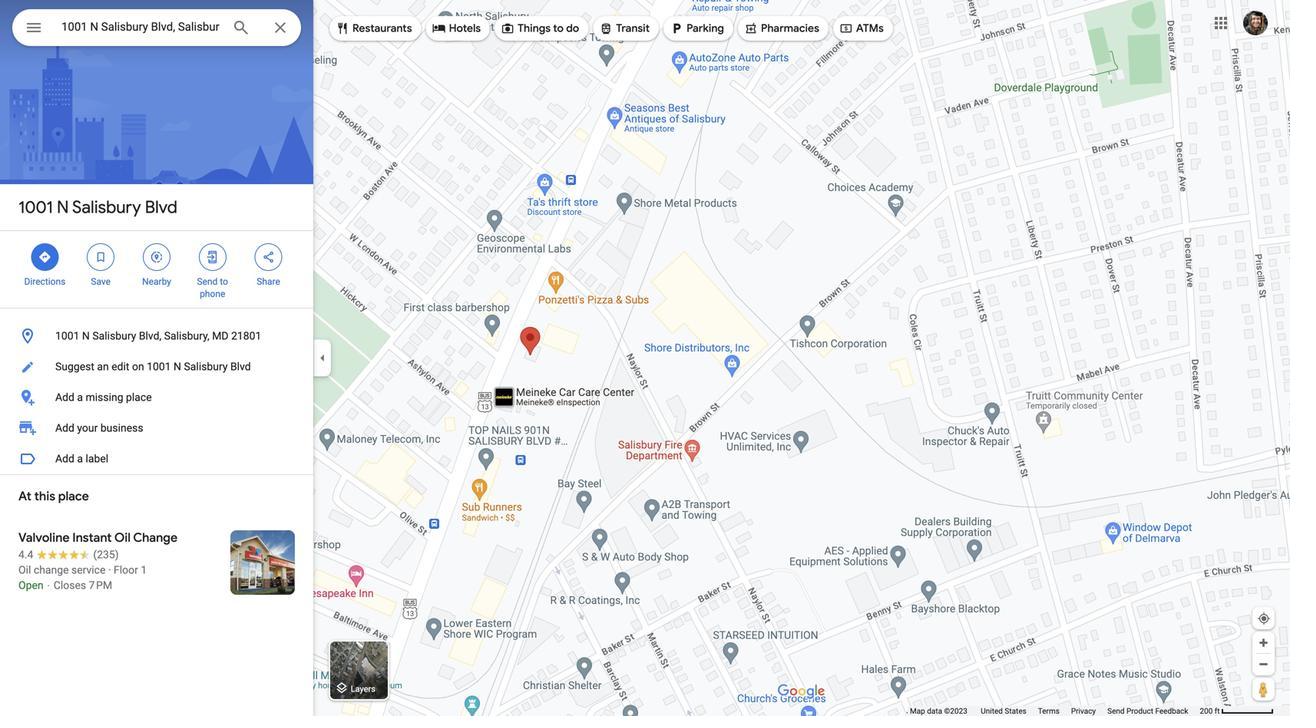 Task type: vqa. For each thing, say whether or not it's contained in the screenshot.
Sat, Jan 6 Element
no



Task type: locate. For each thing, give the bounding box(es) containing it.
to
[[553, 22, 564, 35], [220, 277, 228, 287]]

add down suggest
[[55, 391, 74, 404]]

suggest an edit on 1001 n salisbury blvd
[[55, 361, 251, 373]]

0 horizontal spatial place
[[58, 489, 89, 505]]

united states button
[[981, 707, 1027, 717]]

1 horizontal spatial oil
[[114, 530, 131, 546]]


[[432, 20, 446, 37]]

2 vertical spatial n
[[174, 361, 181, 373]]

©2023
[[945, 707, 968, 716]]

send for send product feedback
[[1108, 707, 1125, 716]]

a for label
[[77, 453, 83, 466]]

2 horizontal spatial n
[[174, 361, 181, 373]]

to left do
[[553, 22, 564, 35]]

n down salisbury,
[[174, 361, 181, 373]]

salisbury for blvd,
[[92, 330, 136, 343]]

phone
[[200, 289, 225, 300]]


[[94, 249, 108, 266]]

1001
[[18, 197, 53, 218], [55, 330, 79, 343], [147, 361, 171, 373]]

blvd up 
[[145, 197, 177, 218]]

1 horizontal spatial n
[[82, 330, 90, 343]]

send product feedback button
[[1108, 707, 1189, 717]]

salisbury up edit
[[92, 330, 136, 343]]

1 vertical spatial a
[[77, 453, 83, 466]]


[[206, 249, 220, 266]]

footer
[[910, 707, 1200, 717]]

terms
[[1039, 707, 1060, 716]]

1 horizontal spatial to
[[553, 22, 564, 35]]

add a label
[[55, 453, 108, 466]]

a left label
[[77, 453, 83, 466]]

1 vertical spatial blvd
[[230, 361, 251, 373]]

product
[[1127, 707, 1154, 716]]

suggest
[[55, 361, 94, 373]]

to up 'phone'
[[220, 277, 228, 287]]

your
[[77, 422, 98, 435]]


[[336, 20, 350, 37]]

oil up (235)
[[114, 530, 131, 546]]

send up 'phone'
[[197, 277, 218, 287]]

md
[[212, 330, 229, 343]]

add for add a missing place
[[55, 391, 74, 404]]

send inside button
[[1108, 707, 1125, 716]]

add a label button
[[0, 444, 313, 475]]

0 horizontal spatial send
[[197, 277, 218, 287]]

valvoline
[[18, 530, 70, 546]]

0 vertical spatial place
[[126, 391, 152, 404]]

footer containing map data ©2023
[[910, 707, 1200, 717]]

1 vertical spatial oil
[[18, 564, 31, 577]]

states
[[1005, 707, 1027, 716]]

n up directions
[[57, 197, 69, 218]]


[[744, 20, 758, 37]]

0 horizontal spatial n
[[57, 197, 69, 218]]

zoom in image
[[1258, 638, 1270, 649]]

0 vertical spatial send
[[197, 277, 218, 287]]

1001 right on
[[147, 361, 171, 373]]

2 a from the top
[[77, 453, 83, 466]]

1001 up suggest
[[55, 330, 79, 343]]

0 vertical spatial a
[[77, 391, 83, 404]]

salisbury
[[72, 197, 141, 218], [92, 330, 136, 343], [184, 361, 228, 373]]

1 horizontal spatial send
[[1108, 707, 1125, 716]]

0 vertical spatial add
[[55, 391, 74, 404]]

google maps element
[[0, 0, 1291, 717]]

0 horizontal spatial blvd
[[145, 197, 177, 218]]

1 horizontal spatial blvd
[[230, 361, 251, 373]]

salisbury up 
[[72, 197, 141, 218]]

change
[[34, 564, 69, 577]]

1 horizontal spatial 1001
[[55, 330, 79, 343]]

 transit
[[599, 20, 650, 37]]

hotels
[[449, 22, 481, 35]]

1 add from the top
[[55, 391, 74, 404]]

2 add from the top
[[55, 422, 74, 435]]

 search field
[[12, 9, 301, 49]]

layers
[[351, 685, 376, 694]]

zoom out image
[[1258, 659, 1270, 671]]

a
[[77, 391, 83, 404], [77, 453, 83, 466]]

footer inside google maps element
[[910, 707, 1200, 717]]

1 vertical spatial send
[[1108, 707, 1125, 716]]

0 vertical spatial 1001
[[18, 197, 53, 218]]

0 vertical spatial to
[[553, 22, 564, 35]]

oil down 4.4 in the bottom left of the page
[[18, 564, 31, 577]]

open
[[18, 580, 44, 592]]

save
[[91, 277, 111, 287]]

200
[[1200, 707, 1213, 716]]

place
[[126, 391, 152, 404], [58, 489, 89, 505]]

0 vertical spatial n
[[57, 197, 69, 218]]

add your business
[[55, 422, 143, 435]]

blvd
[[145, 197, 177, 218], [230, 361, 251, 373]]


[[25, 17, 43, 39]]

0 horizontal spatial oil
[[18, 564, 31, 577]]

ft
[[1215, 707, 1220, 716]]

add a missing place button
[[0, 383, 313, 413]]

 restaurants
[[336, 20, 412, 37]]

oil
[[114, 530, 131, 546], [18, 564, 31, 577]]

1 horizontal spatial place
[[126, 391, 152, 404]]

n
[[57, 197, 69, 218], [82, 330, 90, 343], [174, 361, 181, 373]]

floor
[[114, 564, 138, 577]]

2 vertical spatial 1001
[[147, 361, 171, 373]]

salisbury,
[[164, 330, 210, 343]]

united states
[[981, 707, 1027, 716]]

1 vertical spatial 1001
[[55, 330, 79, 343]]

show street view coverage image
[[1253, 678, 1275, 701]]

from your device image
[[1258, 612, 1272, 626]]

send for send to phone
[[197, 277, 218, 287]]

0 vertical spatial salisbury
[[72, 197, 141, 218]]


[[670, 20, 684, 37]]

1 vertical spatial add
[[55, 422, 74, 435]]

send
[[197, 277, 218, 287], [1108, 707, 1125, 716]]

 button
[[12, 9, 55, 49]]

 things to do
[[501, 20, 579, 37]]

to inside  things to do
[[553, 22, 564, 35]]

send inside send to phone
[[197, 277, 218, 287]]

a left missing
[[77, 391, 83, 404]]

1 a from the top
[[77, 391, 83, 404]]

1 vertical spatial n
[[82, 330, 90, 343]]

label
[[86, 453, 108, 466]]

1 vertical spatial to
[[220, 277, 228, 287]]

3 add from the top
[[55, 453, 74, 466]]

service
[[71, 564, 106, 577]]

add left the your
[[55, 422, 74, 435]]

2 horizontal spatial 1001
[[147, 361, 171, 373]]

data
[[928, 707, 943, 716]]

1001 n salisbury blvd, salisbury, md 21801
[[55, 330, 262, 343]]

blvd down "21801"
[[230, 361, 251, 373]]

0 vertical spatial blvd
[[145, 197, 177, 218]]

place right the this
[[58, 489, 89, 505]]

1 vertical spatial salisbury
[[92, 330, 136, 343]]

2 vertical spatial add
[[55, 453, 74, 466]]

add left label
[[55, 453, 74, 466]]

instant
[[72, 530, 112, 546]]

·
[[108, 564, 111, 577]]

200 ft button
[[1200, 707, 1275, 716]]

1001 for 1001 n salisbury blvd, salisbury, md 21801
[[55, 330, 79, 343]]

atms
[[857, 22, 884, 35]]

0 horizontal spatial to
[[220, 277, 228, 287]]

salisbury down md
[[184, 361, 228, 373]]

place down on
[[126, 391, 152, 404]]

0 horizontal spatial 1001
[[18, 197, 53, 218]]

1001 up ''
[[18, 197, 53, 218]]

 pharmacies
[[744, 20, 820, 37]]

send left the product
[[1108, 707, 1125, 716]]

⋅
[[46, 580, 51, 592]]

None field
[[61, 18, 220, 36]]

add
[[55, 391, 74, 404], [55, 422, 74, 435], [55, 453, 74, 466]]

n up suggest
[[82, 330, 90, 343]]


[[599, 20, 613, 37]]

200 ft
[[1200, 707, 1220, 716]]



Task type: describe. For each thing, give the bounding box(es) containing it.
add a missing place
[[55, 391, 152, 404]]

privacy button
[[1072, 707, 1096, 717]]


[[38, 249, 52, 266]]

suggest an edit on 1001 n salisbury blvd button
[[0, 352, 313, 383]]


[[501, 20, 515, 37]]


[[262, 249, 275, 266]]

collapse side panel image
[[314, 350, 331, 367]]

on
[[132, 361, 144, 373]]

feedback
[[1156, 707, 1189, 716]]

pharmacies
[[761, 22, 820, 35]]

n for 1001 n salisbury blvd, salisbury, md 21801
[[82, 330, 90, 343]]

none field inside "1001 n salisbury blvd, salisbury, md 21801" field
[[61, 18, 220, 36]]

to inside send to phone
[[220, 277, 228, 287]]

an
[[97, 361, 109, 373]]

directions
[[24, 277, 66, 287]]

business
[[101, 422, 143, 435]]

1001 N Salisbury Blvd, Salisbury, MD 21801 field
[[12, 9, 301, 46]]

oil inside the oil change service · floor 1 open ⋅ closes 7 pm
[[18, 564, 31, 577]]

1001 n salisbury blvd main content
[[0, 0, 313, 717]]

4.4
[[18, 549, 33, 562]]

map
[[910, 707, 926, 716]]


[[840, 20, 853, 37]]

 parking
[[670, 20, 724, 37]]

send to phone
[[197, 277, 228, 300]]

salisbury for blvd
[[72, 197, 141, 218]]

add for add your business
[[55, 422, 74, 435]]

add your business link
[[0, 413, 313, 444]]

1
[[141, 564, 147, 577]]

closes
[[54, 580, 86, 592]]

actions for 1001 n salisbury blvd region
[[0, 231, 313, 308]]

at
[[18, 489, 31, 505]]

terms button
[[1039, 707, 1060, 717]]

blvd inside button
[[230, 361, 251, 373]]


[[150, 249, 164, 266]]

(235)
[[93, 549, 119, 562]]

send product feedback
[[1108, 707, 1189, 716]]

change
[[133, 530, 178, 546]]

a for missing
[[77, 391, 83, 404]]

blvd,
[[139, 330, 162, 343]]

0 vertical spatial oil
[[114, 530, 131, 546]]

this
[[34, 489, 55, 505]]

1001 n salisbury blvd, salisbury, md 21801 button
[[0, 321, 313, 352]]

1001 n salisbury blvd
[[18, 197, 177, 218]]

at this place
[[18, 489, 89, 505]]

map data ©2023
[[910, 707, 970, 716]]

7 pm
[[89, 580, 112, 592]]

oil change service · floor 1 open ⋅ closes 7 pm
[[18, 564, 147, 592]]

things
[[518, 22, 551, 35]]

valvoline instant oil change
[[18, 530, 178, 546]]

2 vertical spatial salisbury
[[184, 361, 228, 373]]

privacy
[[1072, 707, 1096, 716]]

transit
[[616, 22, 650, 35]]

 atms
[[840, 20, 884, 37]]

1 vertical spatial place
[[58, 489, 89, 505]]

parking
[[687, 22, 724, 35]]

n for 1001 n salisbury blvd
[[57, 197, 69, 218]]

add for add a label
[[55, 453, 74, 466]]

place inside button
[[126, 391, 152, 404]]

do
[[566, 22, 579, 35]]

edit
[[112, 361, 129, 373]]

restaurants
[[353, 22, 412, 35]]

 hotels
[[432, 20, 481, 37]]

united
[[981, 707, 1003, 716]]

1001 for 1001 n salisbury blvd
[[18, 197, 53, 218]]

nearby
[[142, 277, 171, 287]]

4.4 stars 235 reviews image
[[18, 548, 119, 563]]

google account: giulia masi  
(giulia.masi@adept.ai) image
[[1244, 11, 1268, 35]]

missing
[[86, 391, 123, 404]]

share
[[257, 277, 280, 287]]

21801
[[231, 330, 262, 343]]



